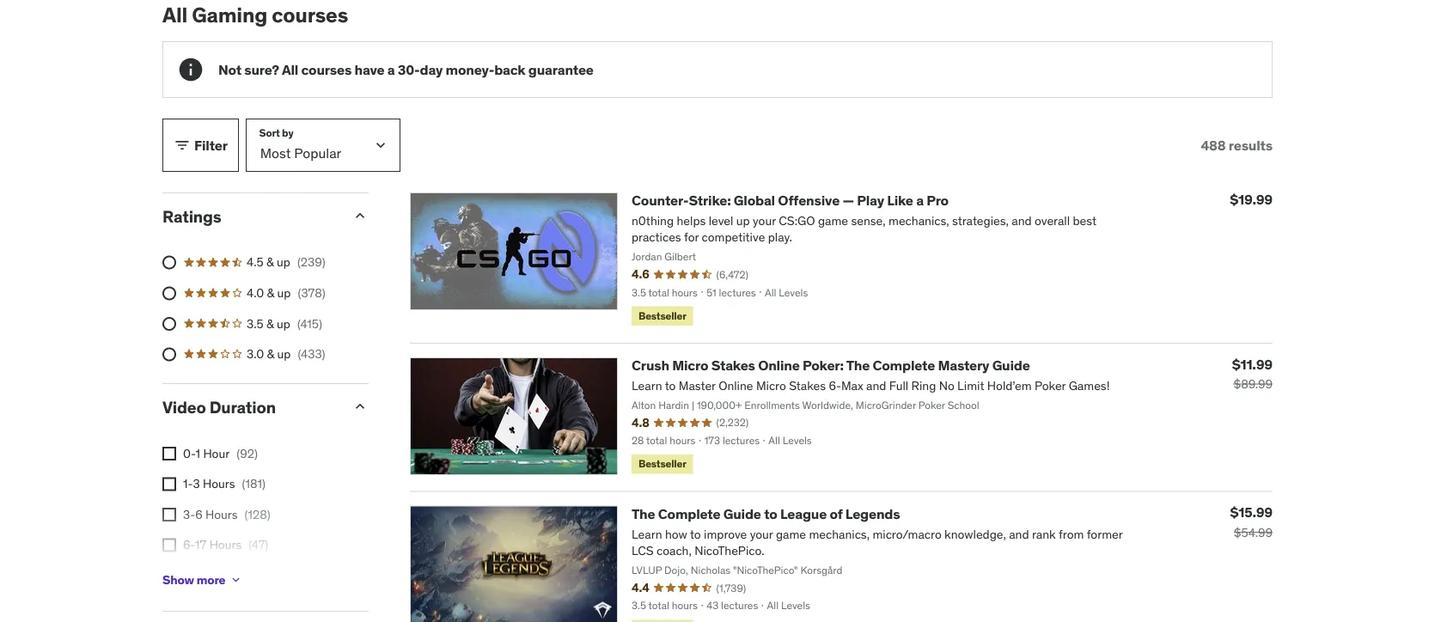 Task type: vqa. For each thing, say whether or not it's contained in the screenshot.
to
yes



Task type: describe. For each thing, give the bounding box(es) containing it.
counter-strike: global offensive — play like a pro link
[[632, 192, 949, 209]]

3.0 & up (433)
[[247, 346, 325, 362]]

17+ hours
[[183, 568, 237, 583]]

4.0
[[247, 285, 264, 301]]

video duration
[[162, 397, 276, 418]]

488
[[1201, 136, 1226, 154]]

xsmall image for 0-
[[162, 447, 176, 461]]

day
[[420, 60, 443, 78]]

$19.99
[[1230, 190, 1273, 208]]

1-3 hours (181)
[[183, 476, 266, 492]]

crush
[[632, 357, 669, 374]]

small image inside filter button
[[174, 137, 191, 154]]

4.0 & up (378)
[[247, 285, 326, 301]]

like
[[887, 192, 914, 209]]

filter
[[194, 136, 228, 154]]

to
[[764, 505, 778, 523]]

play
[[857, 192, 884, 209]]

not sure? all courses have a 30-day money-back guarantee
[[218, 60, 594, 78]]

micro
[[672, 357, 709, 374]]

488 results status
[[1201, 136, 1273, 154]]

the complete guide to league of legends
[[632, 505, 900, 523]]

ratings button
[[162, 206, 338, 227]]

up for 4.5 & up
[[277, 255, 290, 270]]

4.5
[[247, 255, 264, 270]]

3-6 hours (128)
[[183, 507, 271, 522]]

ratings
[[162, 206, 221, 227]]

& for 3.5
[[266, 316, 274, 331]]

crush micro stakes online poker: the complete mastery guide link
[[632, 357, 1030, 374]]

$11.99 $89.99
[[1232, 355, 1273, 392]]

0-1 hour (92)
[[183, 446, 258, 461]]

results
[[1229, 136, 1273, 154]]

show more
[[162, 572, 226, 587]]

counter-
[[632, 192, 689, 209]]

hours for 6-17 hours
[[209, 537, 242, 553]]

0 vertical spatial courses
[[272, 2, 348, 28]]

1 horizontal spatial guide
[[992, 357, 1030, 374]]

1 horizontal spatial a
[[916, 192, 924, 209]]

& for 4.5
[[266, 255, 274, 270]]

(128)
[[245, 507, 271, 522]]

3.0
[[247, 346, 264, 362]]

$54.99
[[1234, 525, 1273, 540]]

17
[[195, 537, 207, 553]]

mastery
[[938, 357, 990, 374]]

counter-strike: global offensive — play like a pro
[[632, 192, 949, 209]]

17+
[[183, 568, 202, 583]]

0 horizontal spatial all
[[162, 2, 187, 28]]

duration
[[209, 397, 276, 418]]

league
[[780, 505, 827, 523]]

(47)
[[249, 537, 268, 553]]

xsmall image inside show more button
[[229, 573, 243, 587]]

offensive
[[778, 192, 840, 209]]



Task type: locate. For each thing, give the bounding box(es) containing it.
up left (378)
[[277, 285, 291, 301]]

up left (415)
[[277, 316, 290, 331]]

1 vertical spatial xsmall image
[[162, 539, 176, 552]]

& right 4.0
[[267, 285, 274, 301]]

a left 30-
[[387, 60, 395, 78]]

up for 4.0 & up
[[277, 285, 291, 301]]

global
[[734, 192, 775, 209]]

1 & from the top
[[266, 255, 274, 270]]

1 vertical spatial a
[[916, 192, 924, 209]]

a left the "pro"
[[916, 192, 924, 209]]

3 & from the top
[[266, 316, 274, 331]]

guarantee
[[528, 60, 594, 78]]

xsmall image for 1-
[[162, 477, 176, 491]]

all right sure?
[[282, 60, 298, 78]]

show
[[162, 572, 194, 587]]

2 xsmall image from the top
[[162, 477, 176, 491]]

(415)
[[297, 316, 322, 331]]

0 vertical spatial a
[[387, 60, 395, 78]]

all left gaming
[[162, 2, 187, 28]]

guide left to
[[724, 505, 761, 523]]

poker:
[[803, 357, 844, 374]]

0 vertical spatial xsmall image
[[162, 447, 176, 461]]

of
[[830, 505, 843, 523]]

(433)
[[298, 346, 325, 362]]

xsmall image left 6-
[[162, 539, 176, 552]]

xsmall image left 1- at the left bottom of page
[[162, 477, 176, 491]]

filter button
[[162, 118, 239, 172]]

0-
[[183, 446, 196, 461]]

xsmall image
[[162, 508, 176, 522], [162, 539, 176, 552], [229, 573, 243, 587]]

have
[[355, 60, 385, 78]]

$11.99
[[1232, 355, 1273, 373]]

hours for 3-6 hours
[[205, 507, 238, 522]]

legends
[[846, 505, 900, 523]]

xsmall image for 6-
[[162, 539, 176, 552]]

xsmall image for 3-
[[162, 508, 176, 522]]

hours
[[203, 476, 235, 492], [205, 507, 238, 522], [209, 537, 242, 553], [205, 568, 237, 583]]

gaming
[[192, 2, 267, 28]]

up
[[277, 255, 290, 270], [277, 285, 291, 301], [277, 316, 290, 331], [277, 346, 291, 362]]

complete
[[873, 357, 935, 374], [658, 505, 721, 523]]

hours right 17
[[209, 537, 242, 553]]

money-
[[446, 60, 494, 78]]

1 up from the top
[[277, 255, 290, 270]]

2 up from the top
[[277, 285, 291, 301]]

2 vertical spatial xsmall image
[[229, 573, 243, 587]]

hour
[[203, 446, 230, 461]]

1 vertical spatial xsmall image
[[162, 477, 176, 491]]

& for 3.0
[[267, 346, 274, 362]]

up left (433)
[[277, 346, 291, 362]]

6-
[[183, 537, 195, 553]]

30-
[[398, 60, 420, 78]]

1 xsmall image from the top
[[162, 447, 176, 461]]

video
[[162, 397, 206, 418]]

(181)
[[242, 476, 266, 492]]

&
[[266, 255, 274, 270], [267, 285, 274, 301], [266, 316, 274, 331], [267, 346, 274, 362]]

hours right 3
[[203, 476, 235, 492]]

the complete guide to league of legends link
[[632, 505, 900, 523]]

0 vertical spatial all
[[162, 2, 187, 28]]

0 vertical spatial complete
[[873, 357, 935, 374]]

0 horizontal spatial a
[[387, 60, 395, 78]]

—
[[843, 192, 854, 209]]

crush micro stakes online poker: the complete mastery guide
[[632, 357, 1030, 374]]

1 vertical spatial all
[[282, 60, 298, 78]]

3.5 & up (415)
[[247, 316, 322, 331]]

0 vertical spatial small image
[[174, 137, 191, 154]]

up for 3.5 & up
[[277, 316, 290, 331]]

1 horizontal spatial small image
[[352, 398, 369, 415]]

strike:
[[689, 192, 731, 209]]

0 horizontal spatial the
[[632, 505, 655, 523]]

pro
[[927, 192, 949, 209]]

3 up from the top
[[277, 316, 290, 331]]

all
[[162, 2, 187, 28], [282, 60, 298, 78]]

video duration button
[[162, 397, 338, 418]]

1 horizontal spatial all
[[282, 60, 298, 78]]

xsmall image left 3-
[[162, 508, 176, 522]]

$15.99 $54.99
[[1230, 504, 1273, 540]]

all gaming courses
[[162, 2, 348, 28]]

$15.99
[[1230, 504, 1273, 521]]

3.5
[[247, 316, 264, 331]]

1 vertical spatial complete
[[658, 505, 721, 523]]

1-
[[183, 476, 193, 492]]

courses
[[272, 2, 348, 28], [301, 60, 352, 78]]

sure?
[[244, 60, 279, 78]]

the
[[846, 357, 870, 374], [632, 505, 655, 523]]

not
[[218, 60, 241, 78]]

& right 4.5
[[266, 255, 274, 270]]

2 & from the top
[[267, 285, 274, 301]]

1 horizontal spatial the
[[846, 357, 870, 374]]

small image
[[174, 137, 191, 154], [352, 398, 369, 415]]

more
[[197, 572, 226, 587]]

0 horizontal spatial complete
[[658, 505, 721, 523]]

(378)
[[298, 285, 326, 301]]

complete left to
[[658, 505, 721, 523]]

(239)
[[297, 255, 326, 270]]

3-
[[183, 507, 195, 522]]

show more button
[[162, 563, 243, 597]]

1 vertical spatial the
[[632, 505, 655, 523]]

4.5 & up (239)
[[247, 255, 326, 270]]

up for 3.0 & up
[[277, 346, 291, 362]]

online
[[758, 357, 800, 374]]

stakes
[[711, 357, 755, 374]]

3
[[193, 476, 200, 492]]

a
[[387, 60, 395, 78], [916, 192, 924, 209]]

complete left mastery
[[873, 357, 935, 374]]

xsmall image right more
[[229, 573, 243, 587]]

1
[[196, 446, 200, 461]]

guide right mastery
[[992, 357, 1030, 374]]

back
[[494, 60, 526, 78]]

6-17 hours (47)
[[183, 537, 268, 553]]

up left (239) in the left top of the page
[[277, 255, 290, 270]]

hours for 1-3 hours
[[203, 476, 235, 492]]

hours right "17+"
[[205, 568, 237, 583]]

hours right 6
[[205, 507, 238, 522]]

1 vertical spatial small image
[[352, 398, 369, 415]]

& right 3.0
[[267, 346, 274, 362]]

0 horizontal spatial small image
[[174, 137, 191, 154]]

0 vertical spatial guide
[[992, 357, 1030, 374]]

6
[[195, 507, 203, 522]]

xsmall image left 0-
[[162, 447, 176, 461]]

xsmall image
[[162, 447, 176, 461], [162, 477, 176, 491]]

1 vertical spatial courses
[[301, 60, 352, 78]]

4 up from the top
[[277, 346, 291, 362]]

0 vertical spatial the
[[846, 357, 870, 374]]

$89.99
[[1234, 377, 1273, 392]]

0 vertical spatial xsmall image
[[162, 508, 176, 522]]

4 & from the top
[[267, 346, 274, 362]]

0 horizontal spatial guide
[[724, 505, 761, 523]]

1 horizontal spatial complete
[[873, 357, 935, 374]]

& for 4.0
[[267, 285, 274, 301]]

(92)
[[237, 446, 258, 461]]

488 results
[[1201, 136, 1273, 154]]

1 vertical spatial guide
[[724, 505, 761, 523]]

courses left have on the top of the page
[[301, 60, 352, 78]]

small image
[[352, 207, 369, 224]]

& right 3.5
[[266, 316, 274, 331]]

guide
[[992, 357, 1030, 374], [724, 505, 761, 523]]

courses up sure?
[[272, 2, 348, 28]]



